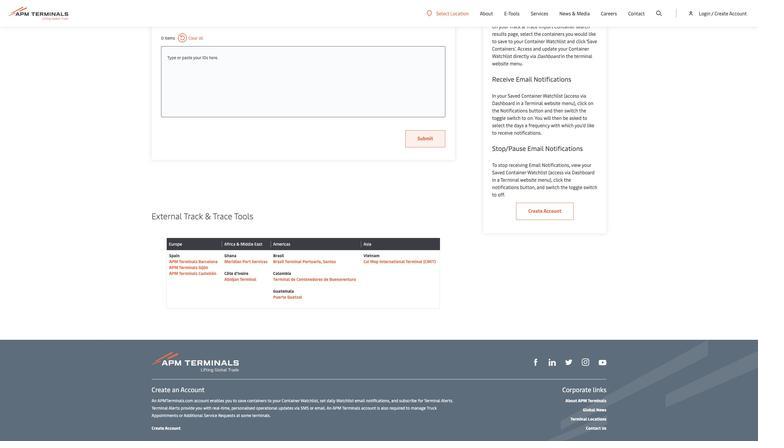 Task type: vqa. For each thing, say whether or not it's contained in the screenshot.
Communications
no



Task type: locate. For each thing, give the bounding box(es) containing it.
0 vertical spatial contact
[[628, 10, 645, 17]]

save up containers'.
[[498, 38, 507, 44]]

click down would
[[576, 38, 586, 44]]

services up import
[[531, 10, 548, 17]]

enables
[[210, 398, 224, 404]]

2 vertical spatial or
[[179, 413, 183, 418]]

1 vertical spatial trace
[[213, 210, 232, 221]]

create down appointments
[[152, 426, 164, 431]]

an up appointments
[[152, 398, 157, 404]]

brasil
[[273, 253, 284, 259], [273, 259, 284, 264]]

then up be
[[553, 107, 563, 114]]

for
[[418, 398, 423, 404]]

you
[[566, 30, 573, 37], [225, 398, 232, 404], [196, 405, 202, 411]]

media
[[577, 10, 590, 17]]

africa
[[224, 241, 235, 247]]

0 vertical spatial like
[[589, 30, 596, 37]]

in inside the in your saved container watchlist (access via dashboard in a terminal website menu), click on the notifications button and then switch the toggle switch to on. you will then be asked to select the days a frequency with which you'd like to receive notifications.
[[516, 100, 520, 106]]

1 horizontal spatial menu),
[[562, 100, 576, 106]]

1 vertical spatial services
[[252, 259, 267, 264]]

select right 'page,'
[[520, 30, 533, 37]]

2 de from the left
[[324, 277, 328, 282]]

1 horizontal spatial tools
[[508, 10, 520, 17]]

contact for contact us
[[586, 426, 601, 431]]

you'd
[[575, 122, 586, 129]]

dashboard
[[537, 53, 560, 59], [492, 100, 515, 106], [572, 169, 595, 176]]

click
[[576, 38, 586, 44], [577, 100, 587, 106], [553, 176, 563, 183]]

1 vertical spatial or
[[310, 405, 314, 411]]

1 vertical spatial dashboard
[[492, 100, 515, 106]]

0 horizontal spatial about
[[480, 10, 493, 17]]

to left off.
[[492, 191, 497, 198]]

1 vertical spatial select
[[492, 122, 505, 129]]

guatemala puerto quetzal
[[273, 288, 302, 300]]

contact for contact
[[628, 10, 645, 17]]

terminal down d'ivoire at the bottom left of the page
[[240, 277, 256, 282]]

watchlist up button
[[543, 92, 563, 99]]

1 vertical spatial save
[[238, 398, 246, 404]]

None text field
[[167, 52, 439, 63]]

1 vertical spatial in
[[516, 100, 520, 106]]

1 horizontal spatial dashboard
[[537, 53, 560, 59]]

2 vertical spatial dashboard
[[572, 169, 595, 176]]

to up you'd at the right top of the page
[[583, 115, 587, 121]]

container up updates
[[282, 398, 300, 404]]

0 vertical spatial save
[[498, 38, 507, 44]]

trace inside on your track & trace import container search results page, select the containers you would like to save to your container watchlist and click 'save containers'. access and update your container watchlist directly via
[[526, 23, 538, 30]]

terminal inside the in your saved container watchlist (access via dashboard in a terminal website menu), click on the notifications button and then switch the toggle switch to on. you will then be asked to select the days a frequency with which you'd like to receive notifications.
[[525, 100, 543, 106]]

toggle down view
[[569, 184, 582, 190]]

0 horizontal spatial create account link
[[152, 426, 181, 431]]

terminal inside côte d'ivoire abidjan terminal
[[240, 277, 256, 282]]

0 vertical spatial tools
[[508, 10, 520, 17]]

an down the daily
[[327, 405, 332, 411]]

menu), inside to stop receiving email notifications, view your saved container watchlist (access via dashboard in a terminal website menu), click the notifications button, and switch the toggle switch to off.
[[538, 176, 552, 183]]

containers up operational
[[247, 398, 267, 404]]

or right type
[[177, 55, 181, 60]]

notifications down in the terminal website menu.
[[534, 75, 571, 84]]

0 horizontal spatial save
[[238, 398, 246, 404]]

terminal down global
[[570, 416, 587, 422]]

via left sms at left bottom
[[294, 405, 300, 411]]

then
[[553, 107, 563, 114], [552, 115, 562, 121]]

puerto
[[273, 294, 286, 300]]

tools inside dropdown button
[[508, 10, 520, 17]]

your right view
[[582, 162, 591, 168]]

news & media
[[559, 10, 590, 17]]

import
[[539, 23, 553, 30]]

to up personalised
[[233, 398, 237, 404]]

services
[[531, 10, 548, 17], [252, 259, 267, 264]]

quetzal
[[287, 294, 302, 300]]

saved up on
[[492, 5, 509, 14]]

track up 'page,'
[[509, 23, 521, 30]]

americas
[[273, 241, 290, 247]]

a
[[521, 100, 524, 106], [525, 122, 527, 129], [497, 176, 500, 183]]

1 horizontal spatial in
[[516, 100, 520, 106]]

1 horizontal spatial containers
[[542, 30, 564, 37]]

terminal up appointments
[[152, 405, 168, 411]]

in inside in the terminal website menu.
[[561, 53, 565, 59]]

1 vertical spatial saved
[[508, 92, 520, 99]]

0 vertical spatial news
[[559, 10, 571, 17]]

alerts
[[169, 405, 180, 411]]

email down menu.
[[516, 75, 532, 84]]

(access inside to stop receiving email notifications, view your saved container watchlist (access via dashboard in a terminal website menu), click the notifications button, and switch the toggle switch to off.
[[548, 169, 564, 176]]

careers button
[[601, 0, 617, 27]]

1 horizontal spatial trace
[[526, 23, 538, 30]]

your left ids
[[193, 55, 201, 60]]

dashboard down in
[[492, 100, 515, 106]]

terminal inside to stop receiving email notifications, view your saved container watchlist (access via dashboard in a terminal website menu), click the notifications button, and switch the toggle switch to off.
[[501, 176, 519, 183]]

1 horizontal spatial an
[[327, 405, 332, 411]]

email right receiving
[[529, 162, 541, 168]]

ids
[[202, 55, 208, 60]]

0 vertical spatial toggle
[[492, 115, 506, 121]]

0 horizontal spatial menu),
[[538, 176, 552, 183]]

account left is
[[361, 405, 376, 411]]

1 vertical spatial an
[[327, 405, 332, 411]]

notifications
[[492, 184, 519, 190]]

2 vertical spatial website
[[520, 176, 537, 183]]

click down notifications, at the top right of page
[[553, 176, 563, 183]]

0 vertical spatial with
[[551, 122, 560, 129]]

create right '/'
[[715, 10, 728, 17]]

requests
[[218, 413, 235, 418]]

your right in
[[497, 92, 507, 99]]

de right contenedores
[[324, 277, 328, 282]]

appointments
[[152, 413, 178, 418]]

news & media button
[[559, 0, 590, 27]]

(access
[[564, 92, 579, 99], [548, 169, 564, 176]]

saved down receive
[[508, 92, 520, 99]]

save inside on your track & trace import container search results page, select the containers you would like to save to your container watchlist and click 'save containers'. access and update your container watchlist directly via
[[498, 38, 507, 44]]

email for receive
[[516, 75, 532, 84]]

create account
[[528, 208, 561, 214], [152, 426, 181, 431]]

1 vertical spatial account
[[361, 405, 376, 411]]

terminal left (cmit)
[[406, 259, 422, 264]]

a up 'days'
[[521, 100, 524, 106]]

container inside to stop receiving email notifications, view your saved container watchlist (access via dashboard in a terminal website menu), click the notifications button, and switch the toggle switch to off.
[[506, 169, 526, 176]]

terminal down 'colombia'
[[273, 277, 290, 282]]

select up receive
[[492, 122, 505, 129]]

or right sms at left bottom
[[310, 405, 314, 411]]

1 vertical spatial news
[[596, 407, 606, 413]]

you up time,
[[225, 398, 232, 404]]

0 horizontal spatial dashboard
[[492, 100, 515, 106]]

contact us link
[[586, 426, 606, 431]]

terminal up the notifications
[[501, 176, 519, 183]]

external
[[152, 210, 182, 221]]

menu), down notifications, at the top right of page
[[538, 176, 552, 183]]

and inside the in your saved container watchlist (access via dashboard in a terminal website menu), click on the notifications button and then switch the toggle switch to on. you will then be asked to select the days a frequency with which you'd like to receive notifications.
[[545, 107, 552, 114]]

contact button
[[628, 0, 645, 27]]

1 brasil from the top
[[273, 253, 284, 259]]

0 vertical spatial track
[[509, 23, 521, 30]]

paste
[[182, 55, 192, 60]]

2 horizontal spatial you
[[566, 30, 573, 37]]

toggle inside the in your saved container watchlist (access via dashboard in a terminal website menu), click on the notifications button and then switch the toggle switch to on. you will then be asked to select the days a frequency with which you'd like to receive notifications.
[[492, 115, 506, 121]]

1 horizontal spatial de
[[324, 277, 328, 282]]

africa & middle east
[[224, 241, 262, 247]]

0 horizontal spatial track
[[184, 210, 203, 221]]

0 vertical spatial you
[[566, 30, 573, 37]]

select
[[436, 10, 449, 16]]

and right button,
[[537, 184, 545, 190]]

stop
[[498, 162, 508, 168]]

on.
[[527, 115, 534, 121]]

toggle inside to stop receiving email notifications, view your saved container watchlist (access via dashboard in a terminal website menu), click the notifications button, and switch the toggle switch to off.
[[569, 184, 582, 190]]

website inside in the terminal website menu.
[[492, 60, 509, 67]]

1 horizontal spatial about
[[565, 398, 577, 404]]

watchlist,
[[301, 398, 319, 404]]

1 horizontal spatial toggle
[[569, 184, 582, 190]]

1 vertical spatial brasil
[[273, 259, 284, 264]]

track right external
[[184, 210, 203, 221]]

container up terminal
[[569, 45, 589, 52]]

0 horizontal spatial contact
[[586, 426, 601, 431]]

email
[[516, 75, 532, 84], [527, 144, 544, 153], [529, 162, 541, 168]]

terminals down the email at the bottom left of page
[[342, 405, 360, 411]]

watchlist right the daily
[[336, 398, 354, 404]]

fill 44 link
[[565, 358, 572, 366]]

email for stop/pause
[[527, 144, 544, 153]]

1 vertical spatial a
[[525, 122, 527, 129]]

apmt footer logo image
[[152, 352, 239, 373]]

trace up the africa
[[213, 210, 232, 221]]

menu.
[[510, 60, 523, 67]]

notifications for stop/pause email notifications
[[545, 144, 583, 153]]

1 vertical spatial click
[[577, 100, 587, 106]]

frequency
[[529, 122, 550, 129]]

to stop receiving email notifications, view your saved container watchlist (access via dashboard in a terminal website menu), click the notifications button, and switch the toggle switch to off.
[[492, 162, 597, 198]]

0 horizontal spatial news
[[559, 10, 571, 17]]

news left media
[[559, 10, 571, 17]]

0 horizontal spatial in
[[492, 176, 496, 183]]

terminal de contenedores de buenaventura link
[[273, 277, 356, 282]]

0 horizontal spatial trace
[[213, 210, 232, 221]]

and inside to stop receiving email notifications, view your saved container watchlist (access via dashboard in a terminal website menu), click the notifications button, and switch the toggle switch to off.
[[537, 184, 545, 190]]

0 vertical spatial website
[[492, 60, 509, 67]]

your
[[499, 23, 508, 30], [514, 38, 523, 44], [558, 45, 568, 52], [193, 55, 201, 60], [497, 92, 507, 99], [582, 162, 591, 168], [273, 398, 281, 404]]

with down will
[[551, 122, 560, 129]]

terminals up global news
[[588, 398, 606, 404]]

submit
[[418, 135, 433, 142]]

watchlist up import
[[541, 5, 568, 14]]

like inside the in your saved container watchlist (access via dashboard in a terminal website menu), click on the notifications button and then switch the toggle switch to on. you will then be asked to select the days a frequency with which you'd like to receive notifications.
[[587, 122, 594, 129]]

d'ivoire
[[234, 271, 248, 276]]

and up will
[[545, 107, 552, 114]]

global news
[[583, 407, 606, 413]]

1 vertical spatial contact
[[586, 426, 601, 431]]

1 vertical spatial email
[[527, 144, 544, 153]]

0 horizontal spatial tools
[[234, 210, 253, 221]]

terminal
[[574, 53, 592, 59]]

& inside news & media dropdown button
[[572, 10, 576, 17]]

and up required
[[391, 398, 398, 404]]

(access up "asked" in the right of the page
[[564, 92, 579, 99]]

select
[[520, 30, 533, 37], [492, 122, 505, 129]]

location
[[450, 10, 469, 16]]

terminal inside vietnam cai mep international terminal (cmit)
[[406, 259, 422, 264]]

dashboard inside to stop receiving email notifications, view your saved container watchlist (access via dashboard in a terminal website menu), click the notifications button, and switch the toggle switch to off.
[[572, 169, 595, 176]]

0 horizontal spatial with
[[203, 405, 211, 411]]

& inside on your track & trace import container search results page, select the containers you would like to save to your container watchlist and click 'save containers'. access and update your container watchlist directly via
[[522, 23, 525, 30]]

1 horizontal spatial account
[[361, 405, 376, 411]]

in up the notifications
[[492, 176, 496, 183]]

brasil brasil terminal portuario, santos
[[273, 253, 336, 264]]

0 vertical spatial menu),
[[562, 100, 576, 106]]

container up button
[[521, 92, 542, 99]]

abidjan
[[224, 277, 239, 282]]

1 vertical spatial create account
[[152, 426, 181, 431]]

tools up 'page,'
[[508, 10, 520, 17]]

1 vertical spatial notifications
[[500, 107, 528, 114]]

0 vertical spatial email
[[516, 75, 532, 84]]

operational
[[256, 405, 277, 411]]

about down corporate
[[565, 398, 577, 404]]

you left would
[[566, 30, 573, 37]]

in the terminal website menu.
[[492, 53, 592, 67]]

1 vertical spatial create account link
[[152, 426, 181, 431]]

services inside ghana meridian port services
[[252, 259, 267, 264]]

careers
[[601, 10, 617, 17]]

1 vertical spatial about
[[565, 398, 577, 404]]

containers
[[542, 30, 564, 37], [247, 398, 267, 404]]

0 vertical spatial or
[[177, 55, 181, 60]]

save
[[498, 38, 507, 44], [238, 398, 246, 404]]

0 horizontal spatial toggle
[[492, 115, 506, 121]]

click left on
[[577, 100, 587, 106]]

news up locations
[[596, 407, 606, 413]]

you up additional
[[196, 405, 202, 411]]

0 horizontal spatial (access
[[548, 169, 564, 176]]

0 vertical spatial notifications
[[534, 75, 571, 84]]

1 vertical spatial with
[[203, 405, 211, 411]]

notifications up notifications, at the top right of page
[[545, 144, 583, 153]]

2 horizontal spatial dashboard
[[572, 169, 595, 176]]

0 vertical spatial an
[[152, 398, 157, 404]]

1 vertical spatial website
[[544, 100, 561, 106]]

global news link
[[583, 407, 606, 413]]

email.
[[315, 405, 326, 411]]

contact right careers
[[628, 10, 645, 17]]

click inside to stop receiving email notifications, view your saved container watchlist (access via dashboard in a terminal website menu), click the notifications button, and switch the toggle switch to off.
[[553, 176, 563, 183]]

create account down button,
[[528, 208, 561, 214]]

ghana
[[224, 253, 236, 259]]

linkedin image
[[549, 359, 556, 366]]

terminal up 'colombia'
[[285, 259, 302, 264]]

stop/pause email notifications
[[492, 144, 583, 153]]

0 vertical spatial a
[[521, 100, 524, 106]]

1 vertical spatial like
[[587, 122, 594, 129]]

via
[[530, 53, 536, 59], [580, 92, 586, 99], [565, 169, 571, 176], [294, 405, 300, 411]]

alerts.
[[441, 398, 453, 404]]

trace
[[526, 23, 538, 30], [213, 210, 232, 221]]

apmterminals.com
[[157, 398, 193, 404]]

east
[[254, 241, 262, 247]]

1 horizontal spatial services
[[531, 10, 548, 17]]

track inside on your track & trace import container search results page, select the containers you would like to save to your container watchlist and click 'save containers'. access and update your container watchlist directly via
[[509, 23, 521, 30]]

search
[[576, 23, 590, 30]]

save up personalised
[[238, 398, 246, 404]]

tools
[[508, 10, 520, 17], [234, 210, 253, 221]]

container up the 'access'
[[524, 38, 545, 44]]

twitter image
[[565, 359, 572, 366]]

watchlist inside the in your saved container watchlist (access via dashboard in a terminal website menu), click on the notifications button and then switch the toggle switch to on. you will then be asked to select the days a frequency with which you'd like to receive notifications.
[[543, 92, 563, 99]]

or
[[177, 55, 181, 60], [310, 405, 314, 411], [179, 413, 183, 418]]

to down 'page,'
[[508, 38, 513, 44]]

1 vertical spatial toggle
[[569, 184, 582, 190]]

0 vertical spatial select
[[520, 30, 533, 37]]

brasil terminal portuario, santos link
[[273, 259, 336, 264]]

0 vertical spatial click
[[576, 38, 586, 44]]

facebook image
[[532, 359, 539, 366]]

login / create account
[[699, 10, 747, 17]]

a inside to stop receiving email notifications, view your saved container watchlist (access via dashboard in a terminal website menu), click the notifications button, and switch the toggle switch to off.
[[497, 176, 500, 183]]

create left an
[[152, 385, 170, 394]]

and inside "an apmterminals.com account enables you to save containers to your container watchlist, set daily watchlist email notifications, and subscribe for terminal alerts. terminal alerts provide you with real-time, personalised operational updates via sms or email. an apm terminals account is also required to manage truck appointments or additional service requests at some terminals."
[[391, 398, 398, 404]]

apm inside "an apmterminals.com account enables you to save containers to your container watchlist, set daily watchlist email notifications, and subscribe for terminal alerts. terminal alerts provide you with real-time, personalised operational updates via sms or email. an apm terminals account is also required to manage truck appointments or additional service requests at some terminals."
[[332, 405, 341, 411]]

with up service
[[203, 405, 211, 411]]

to down 'subscribe'
[[406, 405, 410, 411]]

0 vertical spatial containers
[[542, 30, 564, 37]]

links
[[593, 385, 606, 394]]

menu), up be
[[562, 100, 576, 106]]

0 horizontal spatial you
[[196, 405, 202, 411]]

about up on
[[480, 10, 493, 17]]

0 horizontal spatial create account
[[152, 426, 181, 431]]

email down notifications.
[[527, 144, 544, 153]]

1 horizontal spatial select
[[520, 30, 533, 37]]

via down the 'access'
[[530, 53, 536, 59]]

watchlist up button,
[[527, 169, 547, 176]]

which
[[561, 122, 574, 129]]

1 vertical spatial then
[[552, 115, 562, 121]]

côte d'ivoire abidjan terminal
[[224, 271, 256, 282]]

login
[[699, 10, 710, 17]]

&
[[572, 10, 576, 17], [522, 23, 525, 30], [205, 210, 211, 221], [236, 241, 239, 247]]

2 vertical spatial saved
[[492, 169, 505, 176]]

days
[[514, 122, 524, 129]]

with inside "an apmterminals.com account enables you to save containers to your container watchlist, set daily watchlist email notifications, and subscribe for terminal alerts. terminal alerts provide you with real-time, personalised operational updates via sms or email. an apm terminals account is also required to manage truck appointments or additional service requests at some terminals."
[[203, 405, 211, 411]]

1 vertical spatial you
[[225, 398, 232, 404]]

1 horizontal spatial with
[[551, 122, 560, 129]]

1 horizontal spatial create account
[[528, 208, 561, 214]]

clear all button
[[178, 33, 203, 42]]

the inside in the terminal website menu.
[[566, 53, 573, 59]]

in up 'days'
[[516, 100, 520, 106]]

1 de from the left
[[291, 277, 295, 282]]

0 horizontal spatial account
[[194, 398, 209, 404]]

account left enables
[[194, 398, 209, 404]]

notifications.
[[514, 129, 542, 136]]

0 horizontal spatial services
[[252, 259, 267, 264]]

toggle
[[492, 115, 506, 121], [569, 184, 582, 190]]

brasil up 'colombia'
[[273, 259, 284, 264]]

in your saved container watchlist (access via dashboard in a terminal website menu), click on the notifications button and then switch the toggle switch to on. you will then be asked to select the days a frequency with which you'd like to receive notifications.
[[492, 92, 594, 136]]

1 vertical spatial (access
[[548, 169, 564, 176]]

then left be
[[552, 115, 562, 121]]

(access down notifications, at the top right of page
[[548, 169, 564, 176]]

1 horizontal spatial news
[[596, 407, 606, 413]]

watchlist up update
[[546, 38, 566, 44]]

0 vertical spatial dashboard
[[537, 53, 560, 59]]

2 vertical spatial in
[[492, 176, 496, 183]]

via down notifications, at the top right of page
[[565, 169, 571, 176]]

the
[[534, 30, 541, 37], [566, 53, 573, 59], [492, 107, 499, 114], [579, 107, 586, 114], [506, 122, 513, 129], [564, 176, 571, 183], [561, 184, 568, 190]]

terminal up button
[[525, 100, 543, 106]]

1 vertical spatial track
[[184, 210, 203, 221]]

website inside the in your saved container watchlist (access via dashboard in a terminal website menu), click on the notifications button and then switch the toggle switch to on. you will then be asked to select the days a frequency with which you'd like to receive notifications.
[[544, 100, 561, 106]]

click inside on your track & trace import container search results page, select the containers you would like to save to your container watchlist and click 'save containers'. access and update your container watchlist directly via
[[576, 38, 586, 44]]

like up 'save
[[589, 30, 596, 37]]

saved down to
[[492, 169, 505, 176]]

or down alerts
[[179, 413, 183, 418]]

like inside on your track & trace import container search results page, select the containers you would like to save to your container watchlist and click 'save containers'. access and update your container watchlist directly via
[[589, 30, 596, 37]]

services right port
[[252, 259, 267, 264]]

with
[[551, 122, 560, 129], [203, 405, 211, 411]]

1 horizontal spatial track
[[509, 23, 521, 30]]

clear all
[[188, 35, 203, 41]]

toggle up receive
[[492, 115, 506, 121]]

1 vertical spatial menu),
[[538, 176, 552, 183]]

dashboard inside the in your saved container watchlist (access via dashboard in a terminal website menu), click on the notifications button and then switch the toggle switch to on. you will then be asked to select the days a frequency with which you'd like to receive notifications.
[[492, 100, 515, 106]]

2 horizontal spatial a
[[525, 122, 527, 129]]

2 vertical spatial click
[[553, 176, 563, 183]]



Task type: describe. For each thing, give the bounding box(es) containing it.
terminal locations link
[[570, 416, 606, 422]]

watchlist down containers'.
[[492, 53, 512, 59]]

apm terminals gijón link
[[169, 265, 209, 270]]

(cmit)
[[423, 259, 436, 264]]

port
[[242, 259, 251, 264]]

create down button,
[[528, 208, 543, 214]]

terminal inside brasil brasil terminal portuario, santos
[[285, 259, 302, 264]]

0 vertical spatial create account
[[528, 208, 561, 214]]

required
[[390, 405, 405, 411]]

service
[[204, 413, 217, 418]]

container inside the in your saved container watchlist (access via dashboard in a terminal website menu), click on the notifications button and then switch the toggle switch to on. you will then be asked to select the days a frequency with which you'd like to receive notifications.
[[521, 92, 542, 99]]

time,
[[221, 405, 230, 411]]

results
[[492, 30, 507, 37]]

saved container watchlist
[[492, 5, 568, 14]]

1 horizontal spatial create account link
[[516, 203, 574, 220]]

contact us
[[586, 426, 606, 431]]

update
[[542, 45, 557, 52]]

your inside "an apmterminals.com account enables you to save containers to your container watchlist, set daily watchlist email notifications, and subscribe for terminal alerts. terminal alerts provide you with real-time, personalised operational updates via sms or email. an apm terminals account is also required to manage truck appointments or additional service requests at some terminals."
[[273, 398, 281, 404]]

(access inside the in your saved container watchlist (access via dashboard in a terminal website menu), click on the notifications button and then switch the toggle switch to on. you will then be asked to select the days a frequency with which you'd like to receive notifications.
[[564, 92, 579, 99]]

account inside create account link
[[543, 208, 561, 214]]

receive email notifications
[[492, 75, 571, 84]]

updates
[[278, 405, 293, 411]]

0 horizontal spatial an
[[152, 398, 157, 404]]

linkedin__x28_alt_x29__3_ link
[[549, 358, 556, 366]]

your right update
[[558, 45, 568, 52]]

asked
[[569, 115, 582, 121]]

terminals up apm terminals castellón link at the left bottom
[[179, 265, 198, 270]]

via inside the in your saved container watchlist (access via dashboard in a terminal website menu), click on the notifications button and then switch the toggle switch to on. you will then be asked to select the days a frequency with which you'd like to receive notifications.
[[580, 92, 586, 99]]

1 horizontal spatial you
[[225, 398, 232, 404]]

truck
[[427, 405, 437, 411]]

container inside "an apmterminals.com account enables you to save containers to your container watchlist, set daily watchlist email notifications, and subscribe for terminal alerts. terminal alerts provide you with real-time, personalised operational updates via sms or email. an apm terminals account is also required to manage truck appointments or additional service requests at some terminals."
[[282, 398, 300, 404]]

colombia terminal de contenedores de buenaventura
[[273, 271, 356, 282]]

containers'.
[[492, 45, 517, 52]]

via inside "an apmterminals.com account enables you to save containers to your container watchlist, set daily watchlist email notifications, and subscribe for terminal alerts. terminal alerts provide you with real-time, personalised operational updates via sms or email. an apm terminals account is also required to manage truck appointments or additional service requests at some terminals."
[[294, 405, 300, 411]]

clear
[[188, 35, 198, 41]]

saved inside to stop receiving email notifications, view your saved container watchlist (access via dashboard in a terminal website menu), click the notifications button, and switch the toggle switch to off.
[[492, 169, 505, 176]]

some
[[241, 413, 251, 418]]

guatemala
[[273, 288, 294, 294]]

additional
[[184, 413, 203, 418]]

saved inside the in your saved container watchlist (access via dashboard in a terminal website menu), click on the notifications button and then switch the toggle switch to on. you will then be asked to select the days a frequency with which you'd like to receive notifications.
[[508, 92, 520, 99]]

mep
[[370, 259, 379, 264]]

select location button
[[427, 10, 469, 16]]

notifications for receive email notifications
[[534, 75, 571, 84]]

cai
[[364, 259, 369, 264]]

us
[[602, 426, 606, 431]]

save inside "an apmterminals.com account enables you to save containers to your container watchlist, set daily watchlist email notifications, and subscribe for terminal alerts. terminal alerts provide you with real-time, personalised operational updates via sms or email. an apm terminals account is also required to manage truck appointments or additional service requests at some terminals."
[[238, 398, 246, 404]]

1 vertical spatial tools
[[234, 210, 253, 221]]

the inside on your track & trace import container search results page, select the containers you would like to save to your container watchlist and click 'save containers'. access and update your container watchlist directly via
[[534, 30, 541, 37]]

and down would
[[567, 38, 575, 44]]

containers inside on your track & trace import container search results page, select the containers you would like to save to your container watchlist and click 'save containers'. access and update your container watchlist directly via
[[542, 30, 564, 37]]

youtube image
[[599, 360, 606, 365]]

santos
[[323, 259, 336, 264]]

select location
[[436, 10, 469, 16]]

about apm terminals
[[565, 398, 606, 404]]

1 horizontal spatial a
[[521, 100, 524, 106]]

côte
[[224, 271, 233, 276]]

create an account
[[152, 385, 205, 394]]

on your track & trace import container search results page, select the containers you would like to save to your container watchlist and click 'save containers'. access and update your container watchlist directly via
[[492, 23, 597, 59]]

2 brasil from the top
[[273, 259, 284, 264]]

to left on. at the top right
[[522, 115, 526, 121]]

to
[[492, 162, 497, 168]]

manage
[[411, 405, 426, 411]]

0 vertical spatial account
[[194, 398, 209, 404]]

type or paste your ids here.
[[167, 55, 218, 60]]

stop/pause
[[492, 144, 526, 153]]

website inside to stop receiving email notifications, view your saved container watchlist (access via dashboard in a terminal website menu), click the notifications button, and switch the toggle switch to off.
[[520, 176, 537, 183]]

puerto quetzal link
[[273, 294, 302, 300]]

terminal up truck
[[424, 398, 440, 404]]

contenedores
[[296, 277, 323, 282]]

meridian port services link
[[224, 259, 267, 264]]

0 vertical spatial then
[[553, 107, 563, 114]]

will
[[544, 115, 551, 121]]

button,
[[520, 184, 536, 190]]

castellón
[[198, 271, 216, 276]]

receive
[[492, 75, 514, 84]]

about for about apm terminals
[[565, 398, 577, 404]]

view
[[571, 162, 581, 168]]

access
[[518, 45, 532, 52]]

barcelona
[[198, 259, 218, 264]]

to inside to stop receiving email notifications, view your saved container watchlist (access via dashboard in a terminal website menu), click the notifications button, and switch the toggle switch to off.
[[492, 191, 497, 198]]

in
[[492, 92, 496, 99]]

your inside the in your saved container watchlist (access via dashboard in a terminal website menu), click on the notifications button and then switch the toggle switch to on. you will then be asked to select the days a frequency with which you'd like to receive notifications.
[[497, 92, 507, 99]]

container down news & media
[[554, 23, 575, 30]]

receiving
[[509, 162, 528, 168]]

email inside to stop receiving email notifications, view your saved container watchlist (access via dashboard in a terminal website menu), click the notifications button, and switch the toggle switch to off.
[[529, 162, 541, 168]]

you inside on your track & trace import container search results page, select the containers you would like to save to your container watchlist and click 'save containers'. access and update your container watchlist directly via
[[566, 30, 573, 37]]

notifications,
[[366, 398, 390, 404]]

terminals up apm terminals gijón link
[[179, 259, 198, 264]]

account inside login / create account link
[[729, 10, 747, 17]]

to down results
[[492, 38, 497, 44]]

terminal inside 'colombia terminal de contenedores de buenaventura'
[[273, 277, 290, 282]]

e-tools
[[504, 10, 520, 17]]

with inside the in your saved container watchlist (access via dashboard in a terminal website menu), click on the notifications button and then switch the toggle switch to on. you will then be asked to select the days a frequency with which you'd like to receive notifications.
[[551, 122, 560, 129]]

subscribe
[[399, 398, 417, 404]]

spain apm terminals barcelona apm terminals gijón apm terminals castellón
[[169, 253, 218, 276]]

0 vertical spatial saved
[[492, 5, 509, 14]]

watchlist inside to stop receiving email notifications, view your saved container watchlist (access via dashboard in a terminal website menu), click the notifications button, and switch the toggle switch to off.
[[527, 169, 547, 176]]

watchlist inside "an apmterminals.com account enables you to save containers to your container watchlist, set daily watchlist email notifications, and subscribe for terminal alerts. terminal alerts provide you with real-time, personalised operational updates via sms or email. an apm terminals account is also required to manage truck appointments or additional service requests at some terminals."
[[336, 398, 354, 404]]

news inside dropdown button
[[559, 10, 571, 17]]

notifications inside the in your saved container watchlist (access via dashboard in a terminal website menu), click on the notifications button and then switch the toggle switch to on. you will then be asked to select the days a frequency with which you'd like to receive notifications.
[[500, 107, 528, 114]]

portuario,
[[303, 259, 322, 264]]

is
[[377, 405, 380, 411]]

containers inside "an apmterminals.com account enables you to save containers to your container watchlist, set daily watchlist email notifications, and subscribe for terminal alerts. terminal alerts provide you with real-time, personalised operational updates via sms or email. an apm terminals account is also required to manage truck appointments or additional service requests at some terminals."
[[247, 398, 267, 404]]

terminals inside "an apmterminals.com account enables you to save containers to your container watchlist, set daily watchlist email notifications, and subscribe for terminal alerts. terminal alerts provide you with real-time, personalised operational updates via sms or email. an apm terminals account is also required to manage truck appointments or additional service requests at some terminals."
[[342, 405, 360, 411]]

your up results
[[499, 23, 508, 30]]

be
[[563, 115, 568, 121]]

page,
[[508, 30, 519, 37]]

menu), inside the in your saved container watchlist (access via dashboard in a terminal website menu), click on the notifications button and then switch the toggle switch to on. you will then be asked to select the days a frequency with which you'd like to receive notifications.
[[562, 100, 576, 106]]

/
[[711, 10, 713, 17]]

to left receive
[[492, 129, 497, 136]]

instagram image
[[582, 359, 589, 366]]

about for about
[[480, 10, 493, 17]]

you tube link
[[599, 358, 606, 366]]

click inside the in your saved container watchlist (access via dashboard in a terminal website menu), click on the notifications button and then switch the toggle switch to on. you will then be asked to select the days a frequency with which you'd like to receive notifications.
[[577, 100, 587, 106]]

gijón
[[198, 265, 208, 270]]

to up operational
[[268, 398, 272, 404]]

about apm terminals link
[[565, 398, 606, 404]]

directly
[[513, 53, 529, 59]]

international
[[380, 259, 405, 264]]

an
[[172, 385, 179, 394]]

via inside to stop receiving email notifications, view your saved container watchlist (access via dashboard in a terminal website menu), click the notifications button, and switch the toggle switch to off.
[[565, 169, 571, 176]]

select inside the in your saved container watchlist (access via dashboard in a terminal website menu), click on the notifications button and then switch the toggle switch to on. you will then be asked to select the days a frequency with which you'd like to receive notifications.
[[492, 122, 505, 129]]

terminals down apm terminals gijón link
[[179, 271, 198, 276]]

about button
[[480, 0, 493, 27]]

your inside to stop receiving email notifications, view your saved container watchlist (access via dashboard in a terminal website menu), click the notifications button, and switch the toggle switch to off.
[[582, 162, 591, 168]]

0 vertical spatial services
[[531, 10, 548, 17]]

via inside on your track & trace import container search results page, select the containers you would like to save to your container watchlist and click 'save containers'. access and update your container watchlist directly via
[[530, 53, 536, 59]]

notifications,
[[542, 162, 570, 168]]

an apmterminals.com account enables you to save containers to your container watchlist, set daily watchlist email notifications, and subscribe for terminal alerts. terminal alerts provide you with real-time, personalised operational updates via sms or email. an apm terminals account is also required to manage truck appointments or additional service requests at some terminals.
[[152, 398, 453, 418]]

on
[[492, 23, 498, 30]]

you
[[535, 115, 542, 121]]

e-tools button
[[504, 0, 520, 27]]

abidjan terminal link
[[224, 277, 256, 282]]

asia
[[364, 241, 371, 247]]

type
[[167, 55, 176, 60]]

your down 'page,'
[[514, 38, 523, 44]]

2 vertical spatial you
[[196, 405, 202, 411]]

e-
[[504, 10, 508, 17]]

in inside to stop receiving email notifications, view your saved container watchlist (access via dashboard in a terminal website menu), click the notifications button, and switch the toggle switch to off.
[[492, 176, 496, 183]]

container right e-
[[511, 5, 539, 14]]

and up in the terminal website menu.
[[533, 45, 541, 52]]

'save
[[586, 38, 597, 44]]

select inside on your track & trace import container search results page, select the containers you would like to save to your container watchlist and click 'save containers'. access and update your container watchlist directly via
[[520, 30, 533, 37]]



